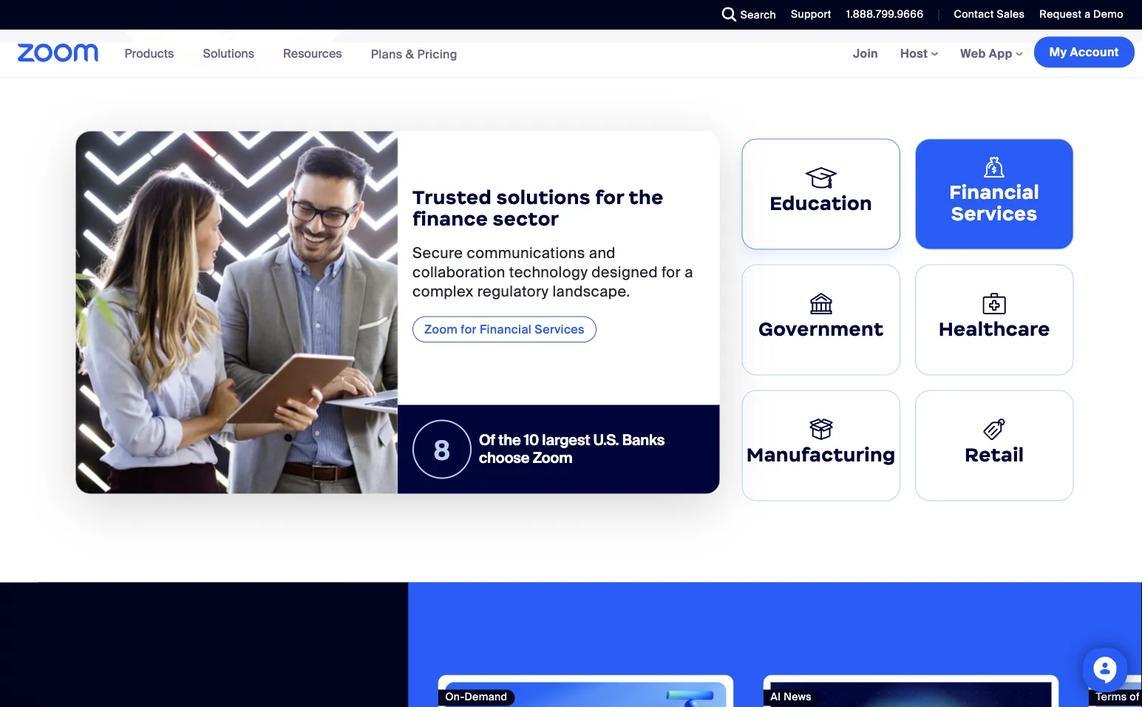 Task type: vqa. For each thing, say whether or not it's contained in the screenshot.
leftmost FINANCIAL
yes



Task type: describe. For each thing, give the bounding box(es) containing it.
contact sales link up web app
[[943, 0, 1029, 30]]

pricing
[[418, 46, 458, 62]]

communications
[[467, 244, 586, 263]]

services inside "link"
[[535, 322, 585, 337]]

resources button
[[283, 30, 349, 77]]

the inside trusted solutions for the finance sector
[[629, 185, 664, 209]]

contact
[[955, 7, 995, 21]]

zoom inside of the 10 largest u.s. banks choose zoom
[[533, 449, 573, 468]]

solutions
[[497, 185, 591, 209]]

on-
[[446, 690, 465, 704]]

join link
[[842, 30, 890, 77]]

financial services
[[950, 180, 1040, 225]]

landscape.
[[553, 282, 631, 301]]

news
[[784, 690, 812, 704]]

financial services group
[[76, 131, 720, 494]]

zoom logo image
[[18, 44, 99, 62]]

1 / 5 element
[[438, 675, 734, 707]]

how zoom's terms of service and practices apply to ai features image
[[1097, 682, 1143, 707]]

financial inside tab list
[[950, 180, 1040, 204]]

tab list containing financial services
[[735, 131, 1082, 509]]

for inside secure communications and collaboration technology designed for a complex regulatory landscape.
[[662, 263, 681, 282]]

designed
[[592, 263, 658, 282]]

plans & pricing
[[371, 46, 458, 62]]

secure communications and collaboration technology designed for a complex regulatory landscape.
[[413, 244, 694, 301]]

finance
[[413, 206, 488, 230]]

for inside "link"
[[461, 322, 477, 337]]

retail
[[965, 443, 1025, 467]]

choose
[[479, 449, 530, 468]]

app
[[990, 45, 1013, 61]]

largest
[[542, 431, 591, 450]]

account
[[1071, 44, 1120, 60]]

sector
[[493, 206, 560, 230]]

services inside the financial services
[[952, 201, 1038, 225]]

zoom for financial services link
[[413, 316, 597, 342]]

my
[[1050, 44, 1068, 60]]

3 / 5 element
[[1089, 675, 1143, 707]]

web app
[[961, 45, 1013, 61]]

contact sales link up 'web app' dropdown button
[[955, 7, 1026, 21]]

introducing zoom ai companion image
[[771, 682, 1052, 707]]

web app button
[[961, 45, 1024, 61]]

search button
[[711, 0, 780, 30]]



Task type: locate. For each thing, give the bounding box(es) containing it.
0 vertical spatial the
[[629, 185, 664, 209]]

of
[[479, 431, 496, 450]]

a right designed
[[685, 263, 694, 282]]

zoom
[[425, 322, 458, 337], [533, 449, 573, 468]]

1 horizontal spatial financial
[[950, 180, 1040, 204]]

education
[[770, 191, 873, 215]]

0 horizontal spatial financial
[[480, 322, 532, 337]]

host button
[[901, 45, 939, 61]]

for
[[596, 185, 625, 209], [662, 263, 681, 282], [461, 322, 477, 337]]

0 horizontal spatial for
[[461, 322, 477, 337]]

financial
[[950, 180, 1040, 204], [480, 322, 532, 337]]

10
[[524, 431, 539, 450]]

ai news
[[771, 690, 812, 704]]

0 horizontal spatial a
[[685, 263, 694, 282]]

banner
[[0, 30, 1143, 78]]

support link
[[780, 0, 836, 30], [792, 7, 832, 21]]

sales
[[998, 7, 1026, 21]]

products button
[[125, 30, 181, 77]]

solutions
[[203, 45, 255, 61]]

demo
[[1094, 7, 1124, 21]]

1 vertical spatial a
[[685, 263, 694, 282]]

a left demo at the right of page
[[1085, 7, 1091, 21]]

0 vertical spatial financial
[[950, 180, 1040, 204]]

request a demo link
[[1029, 0, 1143, 30], [1040, 7, 1124, 21]]

and
[[589, 244, 616, 263]]

1 horizontal spatial for
[[596, 185, 625, 209]]

8
[[434, 434, 451, 468]]

1.888.799.9666 button up join link at the top right of the page
[[847, 7, 924, 21]]

support
[[792, 7, 832, 21]]

catch all the innovation from zoomtopia image
[[446, 682, 727, 707]]

trusted
[[413, 185, 492, 209]]

for right designed
[[662, 263, 681, 282]]

product information navigation
[[114, 30, 469, 78]]

zoom for financial services image
[[76, 131, 398, 494]]

a inside secure communications and collaboration technology designed for a complex regulatory landscape.
[[685, 263, 694, 282]]

0 vertical spatial for
[[596, 185, 625, 209]]

0 horizontal spatial services
[[535, 322, 585, 337]]

1 vertical spatial the
[[499, 431, 521, 450]]

2 horizontal spatial for
[[662, 263, 681, 282]]

a
[[1085, 7, 1091, 21], [685, 263, 694, 282]]

manufacturing
[[747, 443, 896, 467]]

join
[[854, 45, 879, 61]]

tab list
[[735, 131, 1082, 509]]

1.888.799.9666
[[847, 7, 924, 21]]

0 horizontal spatial the
[[499, 431, 521, 450]]

1 horizontal spatial zoom
[[533, 449, 573, 468]]

the
[[629, 185, 664, 209], [499, 431, 521, 450]]

banner containing my account
[[0, 30, 1143, 78]]

1 vertical spatial zoom
[[533, 449, 573, 468]]

0 vertical spatial services
[[952, 201, 1038, 225]]

0 vertical spatial zoom
[[425, 322, 458, 337]]

1 horizontal spatial a
[[1085, 7, 1091, 21]]

host
[[901, 45, 932, 61]]

web
[[961, 45, 987, 61]]

zoom for financial services
[[425, 322, 585, 337]]

banks
[[623, 431, 665, 450]]

&
[[406, 46, 414, 62]]

my account link
[[1035, 37, 1135, 68]]

1 vertical spatial financial
[[480, 322, 532, 337]]

regulatory
[[478, 282, 549, 301]]

request
[[1040, 7, 1083, 21]]

0 horizontal spatial zoom
[[425, 322, 458, 337]]

request a demo
[[1040, 7, 1124, 21]]

plans
[[371, 46, 403, 62]]

1 horizontal spatial services
[[952, 201, 1038, 225]]

1 horizontal spatial the
[[629, 185, 664, 209]]

0 vertical spatial a
[[1085, 7, 1091, 21]]

zoom down complex
[[425, 322, 458, 337]]

1 vertical spatial services
[[535, 322, 585, 337]]

of
[[1131, 690, 1141, 704]]

plans & pricing link
[[371, 46, 458, 62], [371, 46, 458, 62]]

terms
[[1097, 690, 1128, 704]]

1 vertical spatial for
[[662, 263, 681, 282]]

the inside of the 10 largest u.s. banks choose zoom
[[499, 431, 521, 450]]

for down complex
[[461, 322, 477, 337]]

of the 10 largest u.s. banks choose zoom
[[479, 431, 665, 468]]

complex
[[413, 282, 474, 301]]

secure
[[413, 244, 463, 263]]

demand
[[465, 690, 508, 704]]

terms of 
[[1097, 690, 1143, 704]]

technology
[[510, 263, 588, 282]]

solutions button
[[203, 30, 261, 77]]

2 vertical spatial for
[[461, 322, 477, 337]]

u.s.
[[594, 431, 619, 450]]

my account
[[1050, 44, 1120, 60]]

products
[[125, 45, 174, 61]]

zoom inside "link"
[[425, 322, 458, 337]]

2 / 5 element
[[764, 675, 1060, 707]]

trusted solutions for the finance sector
[[413, 185, 664, 230]]

services
[[952, 201, 1038, 225], [535, 322, 585, 337]]

contact sales
[[955, 7, 1026, 21]]

for inside trusted solutions for the finance sector
[[596, 185, 625, 209]]

meetings navigation
[[842, 30, 1143, 78]]

on-demand
[[446, 690, 508, 704]]

1.888.799.9666 button up join
[[836, 0, 928, 30]]

search
[[741, 8, 777, 21]]

contact sales link
[[943, 0, 1029, 30], [955, 7, 1026, 21]]

ai
[[771, 690, 781, 704]]

government
[[759, 317, 884, 341]]

healthcare
[[939, 317, 1051, 341]]

1.888.799.9666 button
[[836, 0, 928, 30], [847, 7, 924, 21]]

collaboration
[[413, 263, 506, 282]]

financial inside zoom for financial services "link"
[[480, 322, 532, 337]]

zoom right choose
[[533, 449, 573, 468]]

resources
[[283, 45, 342, 61]]

for up and
[[596, 185, 625, 209]]



